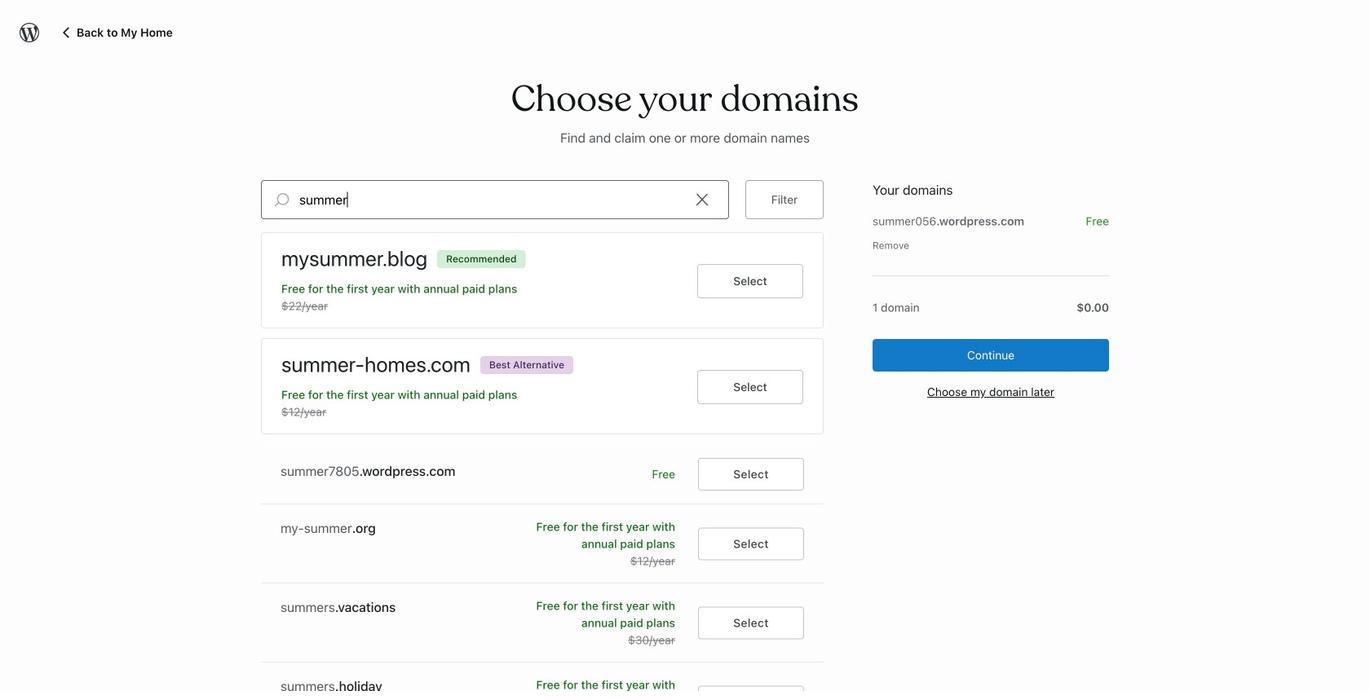 Task type: vqa. For each thing, say whether or not it's contained in the screenshot.
Close Search image
yes



Task type: locate. For each thing, give the bounding box(es) containing it.
close search image
[[682, 190, 723, 209]]

None search field
[[261, 180, 729, 219]]

What would you like your domain name to be? search field
[[299, 181, 676, 218]]



